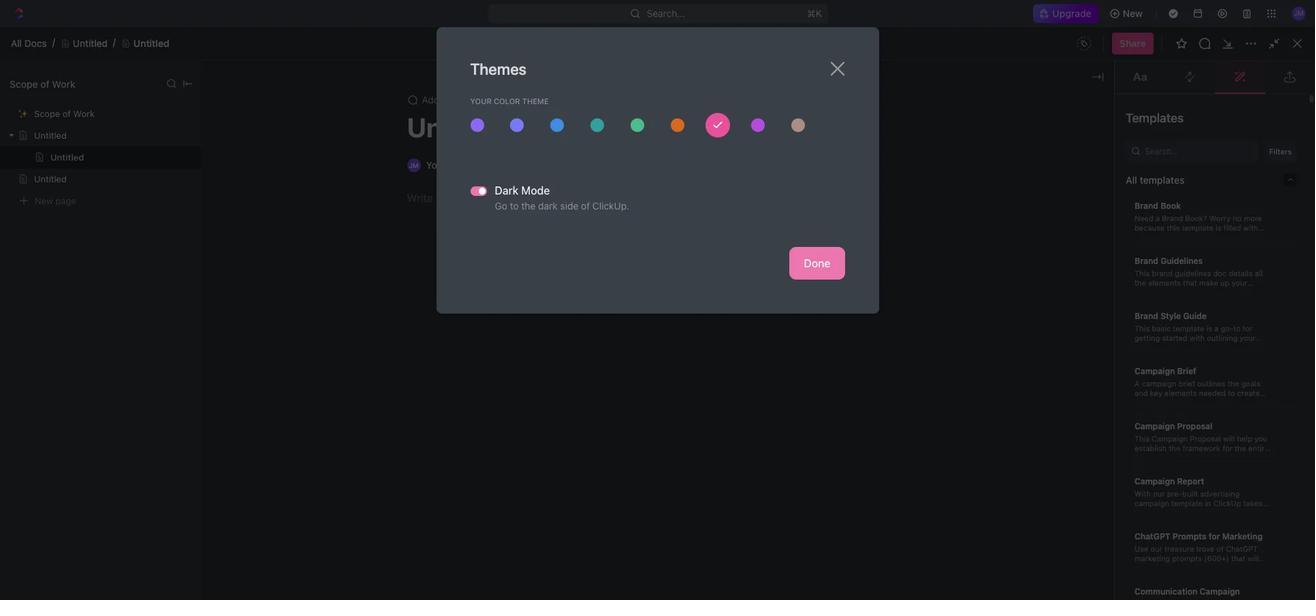 Task type: locate. For each thing, give the bounding box(es) containing it.
0 vertical spatial ago
[[1103, 288, 1119, 300]]

you right do
[[528, 31, 545, 43]]

campaign
[[1135, 499, 1169, 508]]

brand for brand guidelines
[[1135, 256, 1158, 266]]

tree containing team space
[[5, 123, 191, 601]]

of
[[40, 78, 50, 90], [63, 108, 71, 119], [581, 200, 590, 212], [1152, 508, 1159, 517]]

brand
[[1135, 201, 1158, 211], [1135, 256, 1158, 266], [1135, 311, 1158, 321]]

row containing tags
[[220, 260, 1299, 283]]

want
[[547, 31, 569, 43]]

mins for 29
[[1079, 313, 1100, 325]]

of right spaces
[[63, 108, 71, 119]]

waste
[[1209, 518, 1230, 527]]

mins inside row
[[1079, 288, 1100, 300]]

2 vertical spatial new
[[35, 195, 53, 206]]

1 row from the top
[[220, 260, 1299, 283]]

project
[[619, 138, 650, 150]]

2 horizontal spatial docs
[[1216, 58, 1239, 69]]

Search... text field
[[1133, 141, 1253, 161]]

1 vertical spatial brand
[[1135, 256, 1158, 266]]

campaign proposal
[[1135, 421, 1212, 431]]

0 vertical spatial new
[[1123, 7, 1143, 19]]

1 brand from the top
[[1135, 201, 1158, 211]]

comment
[[442, 94, 483, 106]]

search...
[[646, 7, 685, 19]]

1 vertical spatial scope of work
[[34, 108, 95, 119]]

column header
[[220, 260, 235, 283], [948, 260, 1057, 283]]

1 horizontal spatial you
[[1145, 518, 1158, 527]]

notes
[[653, 138, 679, 150]]

of down campaign
[[1152, 508, 1159, 517]]

1 vertical spatial mins
[[1079, 313, 1100, 325]]

you inside campaign report with our pre-built advertising campaign template in clickup takes care of choosing the kpis to monitor, so you don't have to waste time on it.
[[1145, 518, 1158, 527]]

3 brand from the top
[[1135, 311, 1158, 321]]

new inside "button"
[[1261, 58, 1281, 69]]

for
[[1209, 532, 1220, 542]]

agency
[[676, 313, 708, 325]]

docs for all docs
[[24, 37, 47, 49]]

2 row from the top
[[220, 306, 1299, 331]]

new page
[[35, 195, 76, 206]]

0 vertical spatial you
[[528, 31, 545, 43]]

0 vertical spatial all
[[11, 37, 22, 49]]

untitled
[[73, 37, 108, 49], [133, 37, 169, 49], [407, 111, 508, 143], [34, 130, 67, 141], [50, 152, 84, 163], [34, 174, 67, 185]]

projects
[[41, 174, 77, 185]]

built
[[1182, 489, 1198, 498]]

your
[[470, 97, 492, 106]]

time
[[1232, 518, 1248, 527]]

1 horizontal spatial the
[[1196, 508, 1208, 517]]

of inside themes dialog
[[581, 200, 590, 212]]

tags
[[798, 266, 816, 276]]

1 horizontal spatial new
[[1123, 7, 1143, 19]]

docs inside all docs link
[[24, 37, 47, 49]]

scope of work
[[10, 78, 75, 90], [34, 108, 95, 119]]

all docs
[[11, 37, 47, 49]]

project notes link
[[595, 133, 924, 155]]

campaign up our
[[1135, 476, 1175, 487]]

2 vertical spatial brand
[[1135, 311, 1158, 321]]

2 vertical spatial ago
[[1100, 337, 1116, 349]]

8 row from the top
[[220, 478, 1299, 503]]

all for all templates
[[1126, 174, 1137, 186]]

marketing
[[1222, 532, 1263, 542]]

campaign left proposal
[[1135, 421, 1175, 431]]

brand for brand style guide
[[1135, 311, 1158, 321]]

1 vertical spatial the
[[1196, 508, 1208, 517]]

book
[[1161, 201, 1181, 211]]

0 vertical spatial the
[[521, 200, 536, 212]]

sharing
[[1174, 266, 1203, 276]]

1 vertical spatial ago
[[1103, 313, 1119, 325]]

⌘k
[[807, 7, 822, 19]]

table containing 32 mins ago
[[220, 260, 1299, 576]]

doc
[[1284, 58, 1301, 69]]

docs inside search docs button
[[1216, 58, 1239, 69]]

new up share
[[1123, 7, 1143, 19]]

scope down favorites button
[[34, 108, 60, 119]]

new left doc
[[1261, 58, 1281, 69]]

of right side
[[581, 200, 590, 212]]

mins right 29
[[1079, 313, 1100, 325]]

new left page
[[35, 195, 53, 206]]

0 vertical spatial favorites
[[11, 83, 47, 93]]

new for new page
[[35, 195, 53, 206]]

all templates
[[1126, 174, 1185, 186]]

go to the dark side of clickup.
[[495, 200, 629, 212]]

proposal
[[1177, 421, 1212, 431]]

9 row from the top
[[220, 503, 1299, 527]]

dark
[[538, 200, 558, 212]]

0 vertical spatial brand
[[1135, 201, 1158, 211]]

11 row from the top
[[220, 552, 1299, 576]]

cell
[[220, 282, 235, 306], [654, 282, 790, 306], [948, 282, 1057, 306], [220, 306, 235, 331], [948, 306, 1057, 331], [1275, 306, 1299, 331], [220, 331, 235, 355], [235, 331, 654, 355], [654, 331, 790, 355], [790, 331, 948, 355], [948, 331, 1057, 355], [220, 355, 235, 380], [235, 355, 654, 380], [654, 355, 790, 380], [790, 355, 948, 380], [948, 355, 1057, 380], [1057, 355, 1166, 380], [1275, 355, 1299, 380], [220, 380, 235, 405], [235, 380, 654, 405], [654, 380, 790, 405], [790, 380, 948, 405], [948, 380, 1057, 405], [1057, 380, 1166, 405], [1275, 380, 1299, 405], [220, 405, 235, 429], [235, 405, 654, 429], [654, 405, 790, 429], [790, 405, 948, 429], [948, 405, 1057, 429], [1057, 405, 1166, 429], [220, 429, 235, 454], [235, 429, 654, 454], [654, 429, 790, 454], [790, 429, 948, 454], [948, 429, 1057, 454], [1057, 429, 1166, 454], [1275, 429, 1299, 454], [220, 454, 235, 478], [235, 454, 654, 478], [654, 454, 790, 478], [790, 454, 948, 478], [948, 454, 1057, 478], [1057, 454, 1166, 478], [220, 478, 235, 503], [235, 478, 654, 503], [654, 478, 790, 503], [790, 478, 948, 503], [948, 478, 1057, 503], [1057, 478, 1166, 503], [1275, 478, 1299, 503], [220, 503, 235, 527], [235, 503, 654, 527], [654, 503, 790, 527], [790, 503, 948, 527], [948, 503, 1057, 527], [1057, 503, 1166, 527], [1275, 503, 1299, 527], [220, 527, 235, 552], [235, 527, 654, 552], [654, 527, 790, 552], [790, 527, 948, 552], [948, 527, 1057, 552], [1057, 527, 1166, 552], [1275, 527, 1299, 552], [220, 552, 235, 576], [235, 552, 654, 576], [654, 552, 790, 576], [790, 552, 948, 576], [948, 552, 1057, 576], [1057, 552, 1166, 576], [1275, 552, 1299, 576]]

brand book
[[1135, 201, 1181, 211]]

1 vertical spatial new
[[1261, 58, 1281, 69]]

ago down 32 mins ago at top
[[1103, 313, 1119, 325]]

see
[[529, 114, 544, 125]]

ago up 29 mins ago
[[1103, 288, 1119, 300]]

all up favorites button
[[11, 37, 22, 49]]

chatgpt
[[1135, 532, 1170, 542]]

1 horizontal spatial all
[[1126, 174, 1137, 186]]

to right want
[[571, 31, 580, 43]]

to right go
[[510, 200, 519, 212]]

ago down 29 mins ago
[[1100, 337, 1116, 349]]

docs for search docs
[[1216, 58, 1239, 69]]

ago inside 11 mins ago row
[[1100, 337, 1116, 349]]

add comment
[[422, 94, 483, 106]]

new inside button
[[1123, 7, 1143, 19]]

brand left style
[[1135, 311, 1158, 321]]

campaign left brief
[[1135, 366, 1175, 376]]

brand left book
[[1135, 201, 1158, 211]]

0 horizontal spatial column header
[[220, 260, 235, 283]]

1 horizontal spatial column header
[[948, 260, 1057, 283]]

1 vertical spatial you
[[1145, 518, 1158, 527]]

pre-
[[1167, 489, 1182, 498]]

the down in at the right bottom of the page
[[1196, 508, 1208, 517]]

campaign inside campaign report with our pre-built advertising campaign template in clickup takes care of choosing the kpis to monitor, so you don't have to waste time on it.
[[1135, 476, 1175, 487]]

to inside themes dialog
[[510, 200, 519, 212]]

11 mins ago
[[1065, 337, 1116, 349]]

campaign for campaign brief
[[1135, 366, 1175, 376]]

scope of work up spaces
[[10, 78, 75, 90]]

report
[[1177, 476, 1204, 487]]

takes
[[1243, 499, 1262, 508]]

space
[[59, 151, 86, 162]]

tree inside sidebar "navigation"
[[5, 123, 191, 601]]

all
[[11, 37, 22, 49], [1126, 174, 1137, 186]]

ago inside row
[[1103, 313, 1119, 325]]

management
[[711, 313, 768, 325]]

ago inside 32 mins ago row
[[1103, 288, 1119, 300]]

scope up spaces
[[10, 78, 38, 90]]

the down dark mode
[[521, 200, 536, 212]]

this
[[785, 31, 802, 43]]

0 horizontal spatial the
[[521, 200, 536, 212]]

scope of work up team space
[[34, 108, 95, 119]]

tree
[[5, 123, 191, 601]]

the inside themes dialog
[[521, 200, 536, 212]]

0 horizontal spatial favorites
[[11, 83, 47, 93]]

all left "templates" on the top
[[1126, 174, 1137, 186]]

templates
[[1140, 174, 1185, 186]]

ago
[[1103, 288, 1119, 300], [1103, 313, 1119, 325], [1100, 337, 1116, 349]]

row
[[220, 260, 1299, 283], [220, 306, 1299, 331], [220, 355, 1299, 380], [220, 380, 1299, 405], [220, 405, 1299, 429], [220, 429, 1299, 454], [220, 454, 1299, 478], [220, 478, 1299, 503], [220, 503, 1299, 527], [220, 527, 1299, 552], [220, 552, 1299, 576]]

enable
[[583, 31, 613, 43]]

brand guidelines
[[1135, 256, 1203, 266]]

favorites button
[[5, 80, 52, 97]]

the
[[521, 200, 536, 212], [1196, 508, 1208, 517]]

2 brand from the top
[[1135, 256, 1158, 266]]

brand down search by name... text box
[[1135, 256, 1158, 266]]

mins right 32
[[1079, 288, 1100, 300]]

0 horizontal spatial docs
[[24, 37, 47, 49]]

favorites
[[11, 83, 47, 93], [600, 114, 647, 126]]

2 horizontal spatial new
[[1261, 58, 1281, 69]]

don't
[[1160, 518, 1179, 527]]

1 horizontal spatial favorites
[[600, 114, 647, 126]]

table
[[220, 260, 1299, 576]]

mins for 32
[[1079, 288, 1100, 300]]

done
[[804, 257, 831, 270]]

1 vertical spatial all
[[1126, 174, 1137, 186]]

all
[[546, 114, 555, 125]]

you right so on the bottom of the page
[[1145, 518, 1158, 527]]

mins right 11
[[1076, 337, 1097, 349]]

done button
[[790, 247, 845, 280]]

2 vertical spatial mins
[[1076, 337, 1097, 349]]

0 horizontal spatial all
[[11, 37, 22, 49]]

0 horizontal spatial new
[[35, 195, 53, 206]]

dark mode
[[495, 185, 550, 197]]

0 vertical spatial scope
[[10, 78, 38, 90]]

team
[[33, 151, 56, 162]]

favorites up spaces
[[11, 83, 47, 93]]

0 vertical spatial mins
[[1079, 288, 1100, 300]]

favorites up project
[[600, 114, 647, 126]]

color
[[494, 97, 520, 106]]

you
[[528, 31, 545, 43], [1145, 518, 1158, 527]]

1 column header from the left
[[220, 260, 235, 283]]



Task type: vqa. For each thing, say whether or not it's contained in the screenshot.
List Options button
no



Task type: describe. For each thing, give the bounding box(es) containing it.
10 row from the top
[[220, 527, 1299, 552]]

4 row from the top
[[220, 380, 1299, 405]]

to down clickup
[[1228, 508, 1235, 517]]

project notes
[[619, 138, 679, 150]]

prompts
[[1173, 532, 1207, 542]]

workspace
[[403, 240, 453, 251]]

11 mins ago row
[[220, 331, 1299, 355]]

side
[[560, 200, 578, 212]]

favorites inside button
[[11, 83, 47, 93]]

see all
[[529, 114, 555, 125]]

1 vertical spatial work
[[73, 108, 95, 119]]

ago for 29 mins ago
[[1103, 313, 1119, 325]]

ago for 11 mins ago
[[1100, 337, 1116, 349]]

clickup
[[1213, 499, 1241, 508]]

2 column header from the left
[[948, 260, 1057, 283]]

clickup.
[[592, 200, 629, 212]]

share
[[1120, 37, 1146, 49]]

it.
[[1261, 518, 1268, 527]]

brand for brand book
[[1135, 201, 1158, 211]]

templates
[[1126, 111, 1184, 125]]

5 row from the top
[[220, 405, 1299, 429]]

all for all docs
[[11, 37, 22, 49]]

of down all docs link
[[40, 78, 50, 90]]

template
[[1171, 499, 1203, 508]]

search docs button
[[1163, 53, 1247, 75]]

mins for 11
[[1076, 337, 1097, 349]]

browser
[[616, 31, 652, 43]]

all docs link
[[11, 37, 47, 49]]

1 vertical spatial scope
[[34, 108, 60, 119]]

spaces
[[11, 106, 40, 116]]

themes
[[470, 60, 527, 78]]

with
[[1135, 489, 1151, 498]]

the inside campaign report with our pre-built advertising campaign template in clickup takes care of choosing the kpis to monitor, so you don't have to waste time on it.
[[1196, 508, 1208, 517]]

32 mins ago
[[1065, 288, 1119, 300]]

themes dialog
[[436, 27, 879, 314]]

monitor,
[[1237, 508, 1266, 517]]

dark
[[495, 185, 519, 197]]

1 horizontal spatial docs
[[228, 58, 251, 69]]

11
[[1065, 337, 1074, 349]]

new doc
[[1261, 58, 1301, 69]]

communication campaign
[[1135, 587, 1240, 597]]

to right the have
[[1200, 518, 1207, 527]]

communication
[[1135, 587, 1197, 597]]

29 mins ago
[[1065, 313, 1119, 325]]

see all button
[[524, 112, 561, 128]]

0 horizontal spatial you
[[528, 31, 545, 43]]

campaign brief
[[1135, 366, 1196, 376]]

team space
[[33, 151, 86, 162]]

ago for 32 mins ago
[[1103, 288, 1119, 300]]

do
[[513, 31, 526, 43]]

new doc button
[[1253, 53, 1310, 75]]

upgrade
[[1052, 7, 1091, 19]]

style
[[1161, 311, 1181, 321]]

32
[[1065, 288, 1077, 300]]

hide
[[762, 31, 783, 43]]

0 vertical spatial work
[[52, 78, 75, 90]]

chatgpt prompts for marketing
[[1135, 532, 1263, 542]]

theme
[[522, 97, 549, 106]]

29
[[1065, 313, 1077, 325]]

search
[[1182, 58, 1214, 69]]

advertising
[[1200, 489, 1240, 498]]

7 row from the top
[[220, 454, 1299, 478]]

business time image
[[663, 316, 672, 322]]

workspace button
[[399, 233, 456, 260]]

care
[[1135, 508, 1150, 517]]

32 mins ago row
[[220, 281, 1299, 308]]

brief
[[1177, 366, 1196, 376]]

team space link
[[33, 146, 188, 168]]

agency management
[[676, 313, 768, 325]]

our
[[1153, 489, 1165, 498]]

add
[[422, 94, 439, 106]]

on
[[1250, 518, 1259, 527]]

enable
[[725, 31, 755, 43]]

campaign for campaign report with our pre-built advertising campaign template in clickup takes care of choosing the kpis to monitor, so you don't have to waste time on it.
[[1135, 476, 1175, 487]]

new button
[[1104, 3, 1151, 25]]

campaign for campaign proposal
[[1135, 421, 1175, 431]]

0 vertical spatial scope of work
[[10, 78, 75, 90]]

row containing agency management
[[220, 306, 1299, 331]]

new for new
[[1123, 7, 1143, 19]]

3 row from the top
[[220, 355, 1299, 380]]

choosing
[[1162, 508, 1194, 517]]

projects link
[[41, 169, 153, 191]]

do you want to enable browser notifications? enable hide this
[[513, 31, 802, 43]]

sidebar navigation
[[0, 48, 204, 601]]

1 vertical spatial favorites
[[600, 114, 647, 126]]

Search by name... text field
[[1082, 234, 1254, 254]]

page
[[55, 195, 76, 206]]

your color theme
[[470, 97, 549, 106]]

of inside campaign report with our pre-built advertising campaign template in clickup takes care of choosing the kpis to monitor, so you don't have to waste time on it.
[[1152, 508, 1159, 517]]

campaign report with our pre-built advertising campaign template in clickup takes care of choosing the kpis to monitor, so you don't have to waste time on it.
[[1135, 476, 1268, 527]]

campaign right communication
[[1200, 587, 1240, 597]]

have
[[1181, 518, 1198, 527]]

kpis
[[1210, 508, 1226, 517]]

mode
[[521, 185, 550, 197]]

search docs
[[1182, 58, 1239, 69]]

in
[[1205, 499, 1211, 508]]

so
[[1135, 518, 1143, 527]]

new for new doc
[[1261, 58, 1281, 69]]

guidelines
[[1161, 256, 1203, 266]]

6 row from the top
[[220, 429, 1299, 454]]

guide
[[1183, 311, 1207, 321]]



